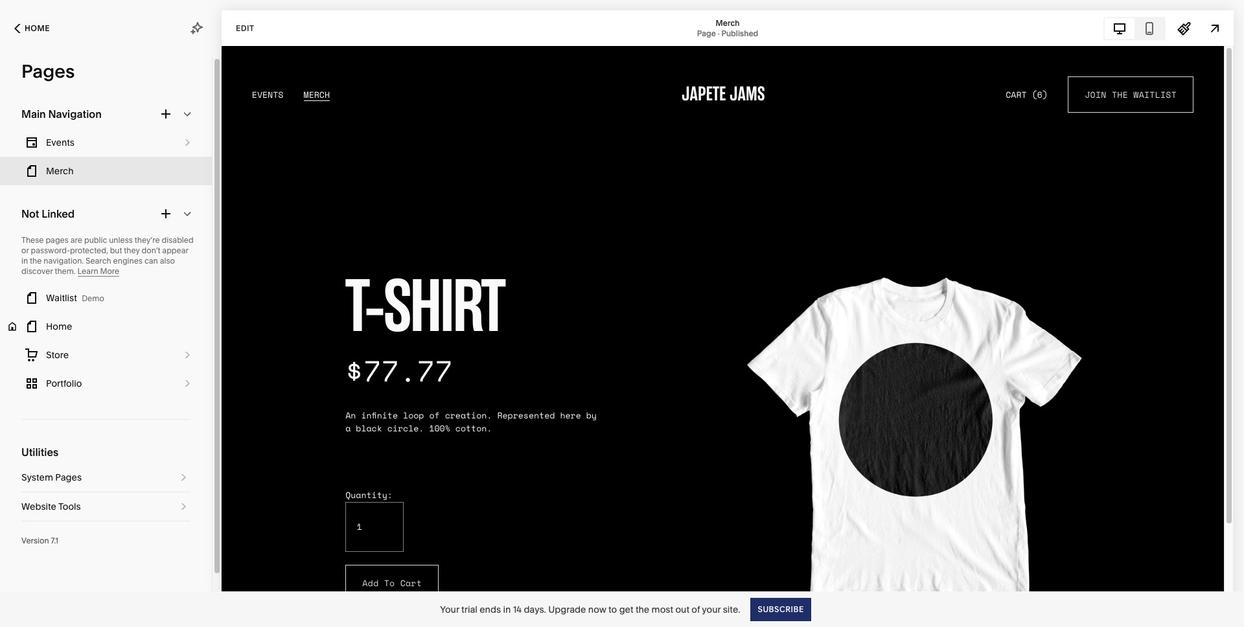 Task type: describe. For each thing, give the bounding box(es) containing it.
more
[[100, 266, 119, 276]]

0 vertical spatial home
[[25, 23, 50, 33]]

upgrade
[[549, 604, 586, 616]]

trial
[[462, 604, 478, 616]]

waitlist
[[46, 292, 77, 304]]

pages inside system pages 'button'
[[55, 472, 82, 484]]

pages
[[46, 235, 69, 245]]

store button
[[0, 341, 212, 370]]

system pages
[[21, 472, 82, 484]]

page
[[697, 28, 716, 38]]

ends
[[480, 604, 501, 616]]

in inside these pages are public unless they're disabled or password-protected, but they don't appear in the navigation. search engines can also discover them.
[[21, 256, 28, 266]]

search
[[86, 256, 111, 266]]

discover
[[21, 266, 53, 276]]

edit
[[236, 23, 254, 33]]

version 7.1
[[21, 536, 58, 546]]

they
[[124, 246, 140, 255]]

disabled
[[162, 235, 194, 245]]

utilities
[[21, 446, 59, 459]]

1 vertical spatial home
[[46, 321, 72, 333]]

events
[[46, 137, 75, 148]]

can
[[145, 256, 158, 266]]

out
[[676, 604, 690, 616]]

unless
[[109, 235, 133, 245]]

your trial ends in 14 days. upgrade now to get the most out of your site.
[[440, 604, 741, 616]]

protected,
[[70, 246, 108, 255]]

edit button
[[228, 16, 263, 40]]

get
[[620, 604, 634, 616]]

password-
[[31, 246, 70, 255]]

events button
[[0, 128, 212, 157]]

they're
[[135, 235, 160, 245]]

learn
[[77, 266, 98, 276]]

merch for merch page · published
[[716, 18, 740, 28]]

to
[[609, 604, 617, 616]]

store
[[46, 349, 69, 361]]

1 vertical spatial the
[[636, 604, 650, 616]]

not linked
[[21, 207, 75, 220]]

navigation
[[48, 108, 102, 121]]

add a new page to the "main navigation" group image
[[159, 107, 173, 121]]

them.
[[55, 266, 76, 276]]

14
[[513, 604, 522, 616]]

merch for merch
[[46, 165, 74, 177]]

subscribe button
[[751, 598, 812, 621]]



Task type: locate. For each thing, give the bounding box(es) containing it.
2 home button from the top
[[0, 312, 212, 341]]

main
[[21, 108, 46, 121]]

demo
[[82, 294, 104, 303]]

not
[[21, 207, 39, 220]]

1 vertical spatial in
[[503, 604, 511, 616]]

0 vertical spatial home button
[[0, 14, 64, 43]]

don't
[[142, 246, 160, 255]]

home button
[[0, 14, 64, 43], [0, 312, 212, 341]]

the
[[30, 256, 42, 266], [636, 604, 650, 616]]

1 vertical spatial merch
[[46, 165, 74, 177]]

appear
[[162, 246, 188, 255]]

7.1
[[51, 536, 58, 546]]

in left 14
[[503, 604, 511, 616]]

also
[[160, 256, 175, 266]]

portfolio button
[[0, 370, 212, 398]]

1 home button from the top
[[0, 14, 64, 43]]

tab list
[[1105, 18, 1165, 39]]

in down or
[[21, 256, 28, 266]]

or
[[21, 246, 29, 255]]

public
[[84, 235, 107, 245]]

merch down events
[[46, 165, 74, 177]]

0 vertical spatial merch
[[716, 18, 740, 28]]

but
[[110, 246, 122, 255]]

website tools
[[21, 501, 81, 513]]

1 vertical spatial home button
[[0, 312, 212, 341]]

tools
[[58, 501, 81, 513]]

your
[[440, 604, 460, 616]]

merch button
[[0, 157, 212, 185]]

1 horizontal spatial merch
[[716, 18, 740, 28]]

the up discover
[[30, 256, 42, 266]]

these
[[21, 235, 44, 245]]

now
[[589, 604, 607, 616]]

pages
[[21, 60, 75, 82], [55, 472, 82, 484]]

0 horizontal spatial in
[[21, 256, 28, 266]]

system
[[21, 472, 53, 484]]

merch up ·
[[716, 18, 740, 28]]

subscribe
[[758, 605, 804, 614]]

0 horizontal spatial merch
[[46, 165, 74, 177]]

0 horizontal spatial the
[[30, 256, 42, 266]]

navigation.
[[44, 256, 84, 266]]

learn more link
[[77, 266, 119, 277]]

website
[[21, 501, 56, 513]]

most
[[652, 604, 674, 616]]

merch page · published
[[697, 18, 759, 38]]

0 vertical spatial pages
[[21, 60, 75, 82]]

pages up the main navigation on the top left of page
[[21, 60, 75, 82]]

published
[[722, 28, 759, 38]]

days.
[[524, 604, 546, 616]]

learn more
[[77, 266, 119, 276]]

version
[[21, 536, 49, 546]]

1 horizontal spatial in
[[503, 604, 511, 616]]

merch inside merch page · published
[[716, 18, 740, 28]]

the inside these pages are public unless they're disabled or password-protected, but they don't appear in the navigation. search engines can also discover them.
[[30, 256, 42, 266]]

in
[[21, 256, 28, 266], [503, 604, 511, 616]]

home
[[25, 23, 50, 33], [46, 321, 72, 333]]

1 vertical spatial pages
[[55, 472, 82, 484]]

of
[[692, 604, 700, 616]]

engines
[[113, 256, 143, 266]]

0 vertical spatial the
[[30, 256, 42, 266]]

site.
[[723, 604, 741, 616]]

your
[[702, 604, 721, 616]]

·
[[718, 28, 720, 38]]

waitlist demo
[[46, 292, 104, 304]]

main navigation
[[21, 108, 102, 121]]

pages up tools
[[55, 472, 82, 484]]

are
[[71, 235, 82, 245]]

these pages are public unless they're disabled or password-protected, but they don't appear in the navigation. search engines can also discover them.
[[21, 235, 194, 276]]

the right "get"
[[636, 604, 650, 616]]

merch
[[716, 18, 740, 28], [46, 165, 74, 177]]

0 vertical spatial in
[[21, 256, 28, 266]]

portfolio
[[46, 378, 82, 390]]

merch inside button
[[46, 165, 74, 177]]

system pages button
[[21, 464, 191, 492]]

add a new page to the "not linked" navigation group image
[[159, 207, 173, 221]]

linked
[[42, 207, 75, 220]]

1 horizontal spatial the
[[636, 604, 650, 616]]

website tools button
[[21, 493, 191, 521]]



Task type: vqa. For each thing, say whether or not it's contained in the screenshot.
Soft Corners Shape image
no



